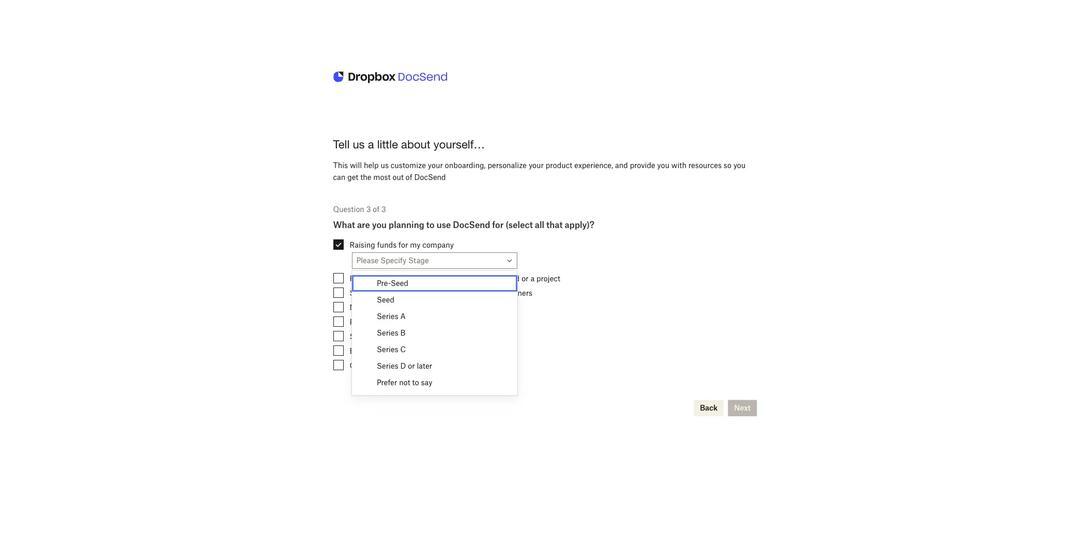 Task type: vqa. For each thing, say whether or not it's contained in the screenshot.
Use template
no



Task type: locate. For each thing, give the bounding box(es) containing it.
tell us a little about yourself…
[[333, 138, 485, 151]]

for
[[492, 220, 504, 230], [399, 240, 408, 249]]

a
[[368, 138, 374, 151], [531, 274, 535, 283], [376, 289, 380, 297], [386, 346, 390, 355]]

product left experience,
[[546, 161, 573, 170]]

1 horizontal spatial to
[[427, 220, 435, 230]]

about
[[401, 138, 431, 151]]

1 horizontal spatial your
[[529, 161, 544, 170]]

2 your from the left
[[529, 161, 544, 170]]

or up relationships on the bottom left of the page
[[495, 289, 502, 297]]

onboarding
[[402, 317, 441, 326]]

2 horizontal spatial of
[[433, 274, 439, 283]]

not
[[399, 378, 410, 387]]

0 vertical spatial product
[[546, 161, 573, 170]]

3 series from the top
[[377, 345, 399, 354]]

c
[[401, 345, 406, 354]]

raising funds on behalf of another company, fund or a project
[[350, 274, 561, 283]]

1 vertical spatial product
[[382, 289, 408, 297]]

and inside this will help us customize your onboarding, personalize your product experience, and provide you with resources so you can get the most out of docsend
[[615, 161, 628, 170]]

board
[[379, 332, 399, 341]]

0 horizontal spatial product
[[382, 289, 408, 297]]

2 horizontal spatial and
[[615, 161, 628, 170]]

out
[[393, 173, 404, 181]]

1 horizontal spatial 3
[[382, 205, 386, 214]]

onboarding,
[[445, 161, 486, 170]]

a down 'pre-'
[[376, 289, 380, 297]]

1 funds from the top
[[377, 240, 397, 249]]

what are you planning to use docsend for (select all that apply)?
[[333, 220, 595, 230]]

and
[[615, 161, 628, 170], [387, 317, 400, 326], [401, 332, 414, 341]]

3 up are
[[366, 205, 371, 214]]

2 funds from the top
[[377, 274, 397, 283]]

funds up please specify stage
[[377, 240, 397, 249]]

docsend down customize
[[414, 173, 446, 181]]

3
[[366, 205, 371, 214], [382, 205, 386, 214]]

docsend right use at the left top of the page
[[453, 220, 490, 230]]

to right not at the bottom
[[412, 378, 419, 387]]

resources
[[689, 161, 722, 170]]

service
[[419, 289, 443, 297]]

of up 'service'
[[433, 274, 439, 283]]

can
[[333, 173, 346, 181]]

us
[[353, 138, 365, 151], [381, 161, 389, 170]]

0 horizontal spatial you
[[372, 220, 387, 230]]

2 raising from the top
[[350, 274, 375, 283]]

0 vertical spatial of
[[406, 173, 413, 181]]

funds
[[377, 240, 397, 249], [377, 274, 397, 283]]

us up most at top left
[[381, 161, 389, 170]]

2 vertical spatial of
[[433, 274, 439, 283]]

a left little
[[368, 138, 374, 151]]

recruiting
[[350, 317, 385, 326]]

1 horizontal spatial product
[[546, 161, 573, 170]]

to left 'new'
[[445, 289, 452, 297]]

a left project
[[531, 274, 535, 283]]

employees
[[443, 317, 480, 326]]

0 vertical spatial funds
[[377, 240, 397, 249]]

all
[[535, 220, 545, 230]]

product down pre-seed at the left bottom of page
[[382, 289, 408, 297]]

this
[[333, 161, 348, 170]]

1 vertical spatial to
[[445, 289, 452, 297]]

1 vertical spatial docsend
[[453, 220, 490, 230]]

product inside this will help us customize your onboarding, personalize your product experience, and provide you with resources so you can get the most out of docsend
[[546, 161, 573, 170]]

d
[[401, 361, 406, 370]]

and up c
[[401, 332, 414, 341]]

0 horizontal spatial and
[[387, 317, 400, 326]]

a
[[401, 312, 406, 321]]

0 horizontal spatial for
[[399, 240, 408, 249]]

planning
[[389, 220, 425, 230]]

of right out
[[406, 173, 413, 181]]

1 vertical spatial funds
[[377, 274, 397, 283]]

1 horizontal spatial us
[[381, 161, 389, 170]]

series for series d or later
[[377, 361, 399, 370]]

0 vertical spatial to
[[427, 220, 435, 230]]

your right customize
[[428, 161, 443, 170]]

later
[[417, 361, 432, 370]]

and left a
[[387, 317, 400, 326]]

you right so
[[734, 161, 746, 170]]

series a
[[377, 312, 406, 321]]

raising up please
[[350, 240, 375, 249]]

series left d
[[377, 361, 399, 370]]

you
[[658, 161, 670, 170], [734, 161, 746, 170], [372, 220, 387, 230]]

to left use at the left top of the page
[[427, 220, 435, 230]]

3 down most at top left
[[382, 205, 386, 214]]

us right tell
[[353, 138, 365, 151]]

1 raising from the top
[[350, 240, 375, 249]]

new
[[454, 289, 468, 297]]

series left b
[[377, 328, 399, 337]]

back button
[[694, 400, 724, 417]]

you left with
[[658, 161, 670, 170]]

1 horizontal spatial of
[[406, 173, 413, 181]]

and left provide
[[615, 161, 628, 170]]

funds left on
[[377, 274, 397, 283]]

question 3 of 3
[[333, 205, 386, 214]]

existing
[[386, 303, 413, 312]]

1 vertical spatial and
[[387, 317, 400, 326]]

company
[[423, 240, 454, 249]]

Funding Stage button
[[352, 253, 517, 269]]

series down board
[[377, 345, 399, 354]]

0 horizontal spatial us
[[353, 138, 365, 151]]

acquisition
[[428, 346, 465, 355]]

1 vertical spatial raising
[[350, 274, 375, 283]]

to
[[427, 220, 435, 230], [445, 289, 452, 297], [412, 378, 419, 387]]

series
[[377, 312, 399, 321], [377, 328, 399, 337], [377, 345, 399, 354], [377, 361, 399, 370]]

1 vertical spatial seed
[[377, 295, 395, 304]]

yourself…
[[434, 138, 485, 151]]

for left "my"
[[399, 240, 408, 249]]

2 series from the top
[[377, 328, 399, 337]]

1 horizontal spatial and
[[401, 332, 414, 341]]

0 vertical spatial and
[[615, 161, 628, 170]]

0 horizontal spatial docsend
[[414, 173, 446, 181]]

apply)?
[[565, 220, 595, 230]]

managing
[[350, 303, 384, 312]]

series c
[[377, 345, 406, 354]]

on
[[399, 274, 407, 283]]

funds for on
[[377, 274, 397, 283]]

menu containing pre-seed
[[352, 271, 518, 395]]

the
[[361, 173, 372, 181]]

list box
[[352, 275, 518, 391]]

will
[[350, 161, 362, 170]]

0 vertical spatial docsend
[[414, 173, 446, 181]]

0 vertical spatial for
[[492, 220, 504, 230]]

seed
[[391, 279, 409, 288], [377, 295, 395, 304]]

so
[[724, 161, 732, 170]]

docsend
[[414, 173, 446, 181], [453, 220, 490, 230]]

you right are
[[372, 220, 387, 230]]

your right personalize
[[529, 161, 544, 170]]

list box containing pre-seed
[[352, 275, 518, 391]]

or
[[522, 274, 529, 283], [410, 289, 417, 297], [495, 289, 502, 297], [436, 303, 443, 312], [419, 346, 426, 355], [408, 361, 415, 370]]

us inside this will help us customize your onboarding, personalize your product experience, and provide you with resources so you can get the most out of docsend
[[381, 161, 389, 170]]

seed down 'pre-'
[[377, 295, 395, 304]]

seed left 'behalf'
[[391, 279, 409, 288]]

menu
[[352, 271, 518, 395]]

1 series from the top
[[377, 312, 399, 321]]

most
[[374, 173, 391, 181]]

raising
[[350, 240, 375, 249], [350, 274, 375, 283]]

1 horizontal spatial you
[[658, 161, 670, 170]]

personalize
[[488, 161, 527, 170]]

1 horizontal spatial docsend
[[453, 220, 490, 230]]

2 horizontal spatial to
[[445, 289, 452, 297]]

1 vertical spatial us
[[381, 161, 389, 170]]

series for series b
[[377, 328, 399, 337]]

investor
[[416, 332, 443, 341]]

your
[[428, 161, 443, 170], [529, 161, 544, 170]]

series for series a
[[377, 312, 399, 321]]

managing existing client or partner relationships
[[350, 303, 516, 312]]

specify
[[381, 256, 407, 265]]

1 vertical spatial of
[[373, 205, 380, 214]]

0 vertical spatial raising
[[350, 240, 375, 249]]

0 vertical spatial us
[[353, 138, 365, 151]]

little
[[377, 138, 398, 151]]

for left (select at the left
[[492, 220, 504, 230]]

0 horizontal spatial 3
[[366, 205, 371, 214]]

0 horizontal spatial of
[[373, 205, 380, 214]]

or right d
[[408, 361, 415, 370]]

of
[[406, 173, 413, 181], [373, 205, 380, 214], [433, 274, 439, 283]]

raising up selling
[[350, 274, 375, 283]]

sharing board and investor updates
[[350, 332, 472, 341]]

please
[[357, 256, 379, 265]]

2 vertical spatial to
[[412, 378, 419, 387]]

2 3 from the left
[[382, 205, 386, 214]]

0 horizontal spatial your
[[428, 161, 443, 170]]

4 series from the top
[[377, 361, 399, 370]]

company,
[[470, 274, 502, 283]]

question
[[333, 205, 364, 214]]

product
[[546, 161, 573, 170], [382, 289, 408, 297]]

2 vertical spatial and
[[401, 332, 414, 341]]

of right the 'question'
[[373, 205, 380, 214]]

pre-seed
[[377, 279, 409, 288]]

series down existing
[[377, 312, 399, 321]]

tell
[[333, 138, 350, 151]]



Task type: describe. For each thing, give the bounding box(es) containing it.
behalf
[[409, 274, 431, 283]]

stage
[[409, 256, 429, 265]]

executing
[[350, 346, 384, 355]]

series b
[[377, 328, 406, 337]]

that
[[547, 220, 563, 230]]

funds for for
[[377, 240, 397, 249]]

help
[[364, 161, 379, 170]]

or up later
[[419, 346, 426, 355]]

relationships
[[472, 303, 516, 312]]

raising funds for my company
[[350, 240, 454, 249]]

a down board
[[386, 346, 390, 355]]

2 horizontal spatial you
[[734, 161, 746, 170]]

product inside what are you planning to use docsend for (select all that apply)? group
[[382, 289, 408, 297]]

raising for raising funds on behalf of another company, fund or a project
[[350, 274, 375, 283]]

sharing
[[350, 332, 377, 341]]

client
[[415, 303, 434, 312]]

what are you planning to use docsend for (select all that apply)? group
[[333, 220, 757, 390]]

partner
[[445, 303, 470, 312]]

are
[[357, 220, 370, 230]]

1 your from the left
[[428, 161, 443, 170]]

say
[[421, 378, 433, 387]]

prefer not to say
[[377, 378, 433, 387]]

customize
[[391, 161, 426, 170]]

merger
[[392, 346, 417, 355]]

of inside this will help us customize your onboarding, personalize your product experience, and provide you with resources so you can get the most out of docsend
[[406, 173, 413, 181]]

back
[[700, 404, 718, 412]]

executing a merger or acquisition
[[350, 346, 465, 355]]

get
[[348, 173, 359, 181]]

docsend inside group
[[453, 220, 490, 230]]

b
[[401, 328, 406, 337]]

provide
[[630, 161, 656, 170]]

clients
[[470, 289, 493, 297]]

raising for raising funds for my company
[[350, 240, 375, 249]]

prefer
[[377, 378, 397, 387]]

use
[[437, 220, 451, 230]]

updates
[[445, 332, 472, 341]]

0 horizontal spatial to
[[412, 378, 419, 387]]

with
[[672, 161, 687, 170]]

or right fund
[[522, 274, 529, 283]]

go to docsend homepage image
[[333, 68, 447, 86]]

series for series c
[[377, 345, 399, 354]]

Other text field
[[352, 374, 517, 389]]

please specify stage
[[357, 256, 429, 265]]

experience,
[[575, 161, 613, 170]]

partners
[[504, 289, 533, 297]]

docsend inside this will help us customize your onboarding, personalize your product experience, and provide you with resources so you can get the most out of docsend
[[414, 173, 446, 181]]

my
[[410, 240, 421, 249]]

this will help us customize your onboarding, personalize your product experience, and provide you with resources so you can get the most out of docsend
[[333, 161, 746, 181]]

selling a product or service to new clients or partners
[[350, 289, 533, 297]]

another
[[441, 274, 468, 283]]

of inside what are you planning to use docsend for (select all that apply)? group
[[433, 274, 439, 283]]

pre-
[[377, 279, 391, 288]]

series d or later
[[377, 361, 432, 370]]

project
[[537, 274, 561, 283]]

you inside group
[[372, 220, 387, 230]]

(select
[[506, 220, 533, 230]]

what
[[333, 220, 355, 230]]

1 horizontal spatial for
[[492, 220, 504, 230]]

recruiting and onboarding employees
[[350, 317, 480, 326]]

or down the selling a product or service to new clients or partners
[[436, 303, 443, 312]]

selling
[[350, 289, 374, 297]]

0 vertical spatial seed
[[391, 279, 409, 288]]

1 3 from the left
[[366, 205, 371, 214]]

1 vertical spatial for
[[399, 240, 408, 249]]

or down 'behalf'
[[410, 289, 417, 297]]

fund
[[504, 274, 520, 283]]

other
[[350, 361, 370, 370]]



